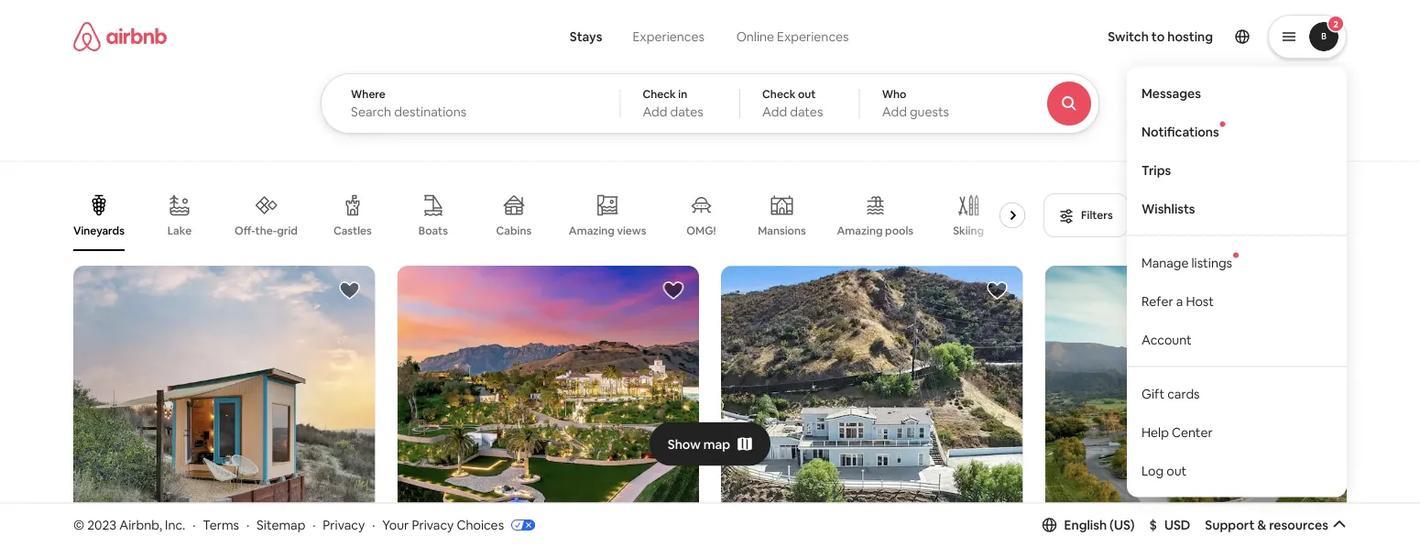 Task type: vqa. For each thing, say whether or not it's contained in the screenshot.
"property" in the Safety & property dialog
no



Task type: describe. For each thing, give the bounding box(es) containing it.
vineyards
[[73, 224, 125, 238]]

switch
[[1108, 28, 1149, 45]]

resources
[[1269, 517, 1329, 533]]

views
[[617, 223, 646, 238]]

switch to hosting
[[1108, 28, 1213, 45]]

online experiences
[[736, 28, 849, 45]]

in
[[678, 87, 687, 101]]

help
[[1142, 424, 1169, 440]]

wishlists link
[[1127, 189, 1347, 228]]

total
[[1199, 208, 1223, 222]]

sitemap link
[[257, 516, 306, 533]]

off-the-grid
[[235, 223, 298, 238]]

stays
[[570, 28, 602, 45]]

english
[[1064, 517, 1107, 533]]

help center
[[1142, 424, 1213, 440]]

none search field containing stays
[[321, 0, 1150, 134]]

support & resources
[[1205, 517, 1329, 533]]

english (us)
[[1064, 517, 1135, 533]]

terms link
[[203, 516, 239, 533]]

1 privacy from the left
[[323, 516, 365, 533]]

has notifications image for manage listings
[[1233, 253, 1239, 258]]

a
[[1176, 293, 1183, 309]]

profile element
[[894, 0, 1347, 497]]

sitemap
[[257, 516, 306, 533]]

airbnb,
[[119, 516, 162, 533]]

display
[[1159, 208, 1197, 222]]

cards
[[1168, 385, 1200, 402]]

refer a host link
[[1127, 282, 1347, 320]]

check out add dates
[[762, 87, 823, 120]]

inc.
[[165, 516, 185, 533]]

1 add to wishlist: malibu, california image from the left
[[663, 280, 685, 302]]

2 · from the left
[[246, 516, 249, 533]]

online experiences link
[[720, 18, 865, 55]]

stays button
[[555, 18, 617, 55]]

messages
[[1142, 85, 1201, 101]]

where
[[351, 87, 386, 101]]

messages link
[[1127, 74, 1347, 112]]

your
[[382, 516, 409, 533]]

who add guests
[[882, 87, 949, 120]]

out for log
[[1167, 462, 1187, 479]]

dates for check in add dates
[[670, 104, 704, 120]]

castles
[[333, 224, 372, 238]]

show
[[668, 436, 701, 452]]

stays tab panel
[[321, 73, 1150, 134]]

switch to hosting link
[[1097, 17, 1224, 56]]

your privacy choices
[[382, 516, 504, 533]]

english (us) button
[[1042, 517, 1135, 533]]

2 experiences from the left
[[777, 28, 849, 45]]

grid
[[277, 223, 298, 238]]

out for check
[[798, 87, 816, 101]]

check in add dates
[[643, 87, 704, 120]]

refer a host
[[1142, 293, 1214, 309]]

what can we help you find? tab list
[[555, 18, 720, 55]]

the-
[[255, 223, 277, 238]]

who
[[882, 87, 907, 101]]

amazing pools
[[837, 224, 914, 238]]

wishlists
[[1142, 200, 1196, 217]]

check for check out add dates
[[762, 87, 796, 101]]

map
[[704, 436, 731, 452]]

support & resources button
[[1205, 517, 1347, 533]]

log out
[[1142, 462, 1187, 479]]

$ usd
[[1150, 517, 1191, 533]]

2023
[[87, 516, 117, 533]]

terms · sitemap · privacy ·
[[203, 516, 375, 533]]

show map button
[[650, 422, 771, 466]]

center
[[1172, 424, 1213, 440]]

&
[[1258, 517, 1267, 533]]

skiing
[[953, 224, 984, 238]]

log
[[1142, 462, 1164, 479]]

display total before taxes button
[[1143, 193, 1347, 237]]



Task type: locate. For each thing, give the bounding box(es) containing it.
manage
[[1142, 254, 1189, 271]]

check
[[643, 87, 676, 101], [762, 87, 796, 101]]

lake
[[167, 224, 192, 238]]

0 horizontal spatial privacy
[[323, 516, 365, 533]]

4 · from the left
[[372, 516, 375, 533]]

0 horizontal spatial has notifications image
[[1220, 122, 1226, 127]]

$
[[1150, 517, 1157, 533]]

add down the experiences button
[[643, 104, 668, 120]]

filters button
[[1044, 193, 1129, 237]]

manage listings link
[[1127, 243, 1347, 282]]

2 add from the left
[[762, 104, 787, 120]]

0 horizontal spatial add
[[643, 104, 668, 120]]

0 horizontal spatial amazing
[[569, 223, 615, 238]]

add for check in add dates
[[643, 104, 668, 120]]

1 · from the left
[[193, 516, 196, 533]]

experiences right online
[[777, 28, 849, 45]]

add to wishlist: aguanga, california image
[[339, 280, 361, 302]]

choices
[[457, 516, 504, 533]]

filters
[[1081, 208, 1113, 222]]

©
[[73, 516, 84, 533]]

privacy right your
[[412, 516, 454, 533]]

·
[[193, 516, 196, 533], [246, 516, 249, 533], [313, 516, 316, 533], [372, 516, 375, 533]]

add inside the who add guests
[[882, 104, 907, 120]]

0 vertical spatial has notifications image
[[1220, 122, 1226, 127]]

amazing views
[[569, 223, 646, 238]]

group
[[73, 180, 1033, 251], [73, 266, 375, 547], [397, 266, 699, 547], [721, 266, 1023, 547], [1045, 266, 1347, 547]]

log out button
[[1127, 451, 1347, 490]]

· left privacy link
[[313, 516, 316, 533]]

1 experiences from the left
[[633, 28, 705, 45]]

1 horizontal spatial amazing
[[837, 224, 883, 238]]

experiences up in
[[633, 28, 705, 45]]

to
[[1152, 28, 1165, 45]]

add inside check in add dates
[[643, 104, 668, 120]]

0 horizontal spatial experiences
[[633, 28, 705, 45]]

2 horizontal spatial add
[[882, 104, 907, 120]]

1 horizontal spatial add
[[762, 104, 787, 120]]

1 horizontal spatial dates
[[790, 104, 823, 120]]

out inside check out add dates
[[798, 87, 816, 101]]

refer
[[1142, 293, 1174, 309]]

notifications link
[[1127, 112, 1347, 151]]

has notifications image down messages link
[[1220, 122, 1226, 127]]

experiences button
[[617, 18, 720, 55]]

group containing off-the-grid
[[73, 180, 1033, 251]]

amazing left "views" at the top left of the page
[[569, 223, 615, 238]]

help center link
[[1127, 413, 1347, 451]]

3 add from the left
[[882, 104, 907, 120]]

hosting
[[1168, 28, 1213, 45]]

has notifications image inside manage listings link
[[1233, 253, 1239, 258]]

dates inside check out add dates
[[790, 104, 823, 120]]

check down online experiences
[[762, 87, 796, 101]]

Where field
[[351, 104, 591, 120]]

· right the inc.
[[193, 516, 196, 533]]

3 · from the left
[[313, 516, 316, 533]]

taxes
[[1263, 208, 1291, 222]]

terms
[[203, 516, 239, 533]]

out down online experiences link
[[798, 87, 816, 101]]

account
[[1142, 331, 1192, 348]]

add
[[643, 104, 668, 120], [762, 104, 787, 120], [882, 104, 907, 120]]

display total before taxes
[[1159, 208, 1291, 222]]

1 vertical spatial has notifications image
[[1233, 253, 1239, 258]]

dates inside check in add dates
[[670, 104, 704, 120]]

amazing for amazing pools
[[837, 224, 883, 238]]

· right "terms" at the left bottom of page
[[246, 516, 249, 533]]

1 check from the left
[[643, 87, 676, 101]]

1 horizontal spatial privacy
[[412, 516, 454, 533]]

0 horizontal spatial dates
[[670, 104, 704, 120]]

1 horizontal spatial has notifications image
[[1233, 253, 1239, 258]]

1 dates from the left
[[670, 104, 704, 120]]

notifications
[[1142, 123, 1220, 140]]

check inside check out add dates
[[762, 87, 796, 101]]

amazing for amazing views
[[569, 223, 615, 238]]

dates
[[670, 104, 704, 120], [790, 104, 823, 120]]

(us)
[[1110, 517, 1135, 533]]

add down who
[[882, 104, 907, 120]]

0 horizontal spatial add to wishlist: malibu, california image
[[663, 280, 685, 302]]

your privacy choices link
[[382, 516, 535, 534]]

1 horizontal spatial add to wishlist: malibu, california image
[[987, 280, 1009, 302]]

manage listings
[[1142, 254, 1233, 271]]

out inside button
[[1167, 462, 1187, 479]]

check left in
[[643, 87, 676, 101]]

privacy left your
[[323, 516, 365, 533]]

1 horizontal spatial out
[[1167, 462, 1187, 479]]

check inside check in add dates
[[643, 87, 676, 101]]

dates down online experiences link
[[790, 104, 823, 120]]

0 vertical spatial out
[[798, 87, 816, 101]]

has notifications image right listings
[[1233, 253, 1239, 258]]

cabins
[[496, 224, 532, 238]]

2 privacy from the left
[[412, 516, 454, 533]]

add inside check out add dates
[[762, 104, 787, 120]]

gift
[[1142, 385, 1165, 402]]

pools
[[885, 224, 914, 238]]

0 horizontal spatial check
[[643, 87, 676, 101]]

amazing
[[569, 223, 615, 238], [837, 224, 883, 238]]

None search field
[[321, 0, 1150, 134]]

online
[[736, 28, 774, 45]]

has notifications image for notifications
[[1220, 122, 1226, 127]]

boats
[[419, 224, 448, 238]]

off-
[[235, 223, 255, 238]]

host
[[1186, 293, 1214, 309]]

support
[[1205, 517, 1255, 533]]

amazing left pools
[[837, 224, 883, 238]]

trips link
[[1127, 151, 1347, 189]]

experiences inside button
[[633, 28, 705, 45]]

2
[[1334, 18, 1339, 30]]

1 vertical spatial out
[[1167, 462, 1187, 479]]

omg!
[[687, 224, 716, 238]]

show map
[[668, 436, 731, 452]]

add down online experiences
[[762, 104, 787, 120]]

add for check out add dates
[[762, 104, 787, 120]]

add to wishlist: malibu, california image
[[663, 280, 685, 302], [987, 280, 1009, 302]]

2 button
[[1268, 15, 1347, 59]]

1 add from the left
[[643, 104, 668, 120]]

has notifications image inside notifications link
[[1220, 122, 1226, 127]]

check for check in add dates
[[643, 87, 676, 101]]

usd
[[1165, 517, 1191, 533]]

privacy link
[[323, 516, 365, 533]]

has notifications image
[[1220, 122, 1226, 127], [1233, 253, 1239, 258]]

account link
[[1127, 320, 1347, 359]]

before
[[1226, 208, 1261, 222]]

guests
[[910, 104, 949, 120]]

out
[[798, 87, 816, 101], [1167, 462, 1187, 479]]

trips
[[1142, 162, 1171, 178]]

mansions
[[758, 224, 806, 238]]

gift cards
[[1142, 385, 1200, 402]]

dates for check out add dates
[[790, 104, 823, 120]]

privacy
[[323, 516, 365, 533], [412, 516, 454, 533]]

out right log
[[1167, 462, 1187, 479]]

2 check from the left
[[762, 87, 796, 101]]

© 2023 airbnb, inc. ·
[[73, 516, 196, 533]]

dates down in
[[670, 104, 704, 120]]

· left your
[[372, 516, 375, 533]]

0 horizontal spatial out
[[798, 87, 816, 101]]

2 dates from the left
[[790, 104, 823, 120]]

2 add to wishlist: malibu, california image from the left
[[987, 280, 1009, 302]]

1 horizontal spatial experiences
[[777, 28, 849, 45]]

1 horizontal spatial check
[[762, 87, 796, 101]]

listings
[[1192, 254, 1233, 271]]



